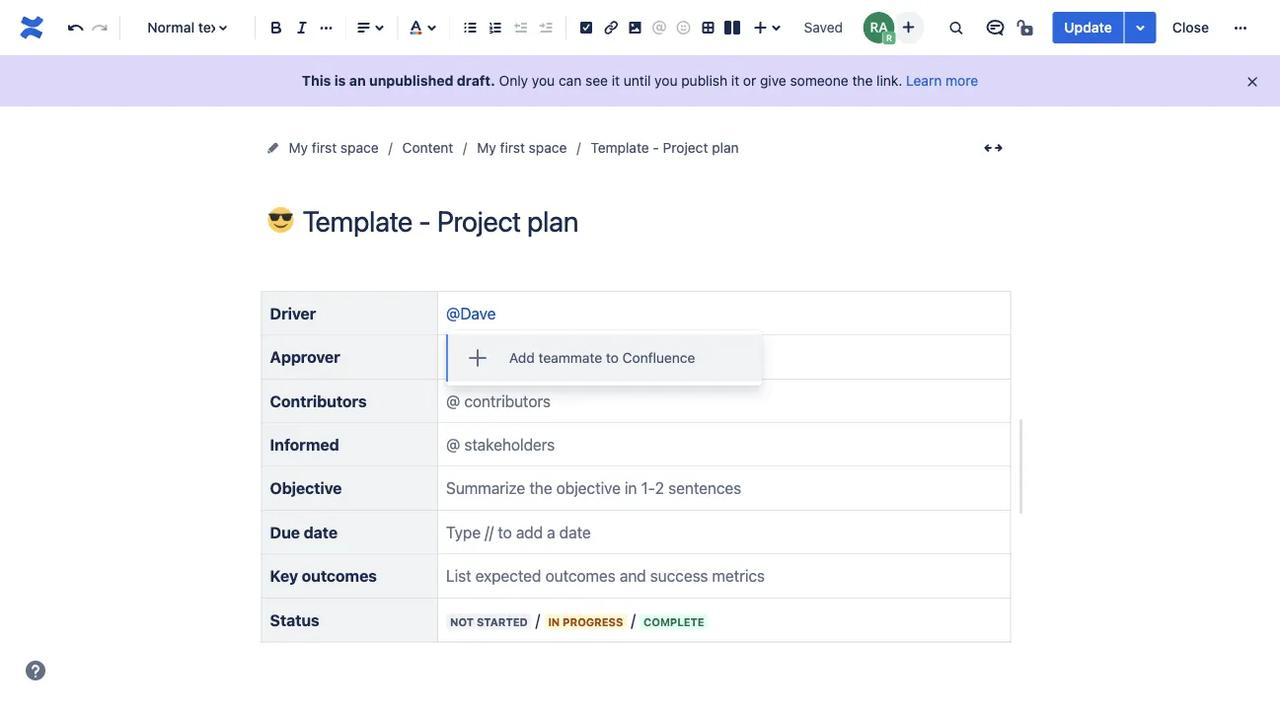 Task type: vqa. For each thing, say whether or not it's contained in the screenshot.
off
no



Task type: locate. For each thing, give the bounding box(es) containing it.
2 space from the left
[[529, 140, 567, 156]]

draft.
[[457, 73, 495, 89]]

my first space down only
[[477, 140, 567, 156]]

close
[[1172, 19, 1209, 36]]

0 horizontal spatial my
[[289, 140, 308, 156]]

confluence image
[[16, 12, 47, 43], [16, 12, 47, 43]]

layouts image
[[720, 16, 744, 39]]

key outcomes
[[270, 567, 377, 586]]

no restrictions image
[[1015, 16, 1039, 39]]

2 you from the left
[[654, 73, 678, 89]]

0 horizontal spatial it
[[612, 73, 620, 89]]

more formatting image
[[314, 16, 338, 39]]

1 horizontal spatial my first space
[[477, 140, 567, 156]]

1 / from the left
[[536, 611, 540, 630]]

add teammate to confluence
[[509, 350, 695, 366]]

the
[[852, 73, 873, 89]]

to
[[606, 350, 619, 366]]

my right move this page icon
[[289, 140, 308, 156]]

0 horizontal spatial you
[[532, 73, 555, 89]]

1 horizontal spatial first
[[500, 140, 525, 156]]

template - project plan link
[[591, 136, 739, 160]]

0 horizontal spatial my first space link
[[289, 136, 379, 160]]

Give this page a title text field
[[302, 205, 1011, 238]]

content link
[[402, 136, 453, 160]]

my first space link
[[289, 136, 379, 160], [477, 136, 567, 160]]

table image
[[696, 16, 720, 39]]

1 my first space link from the left
[[289, 136, 379, 160]]

close button
[[1160, 12, 1221, 43]]

give
[[760, 73, 786, 89]]

see
[[585, 73, 608, 89]]

adjust update settings image
[[1129, 16, 1152, 39]]

indent tab image
[[533, 16, 557, 39]]

invite to edit image
[[896, 15, 920, 39]]

text
[[198, 19, 223, 36]]

it left or
[[731, 73, 739, 89]]

publish
[[681, 73, 727, 89]]

none search field containing @
[[446, 304, 501, 323]]

it
[[612, 73, 620, 89], [731, 73, 739, 89]]

1 you from the left
[[532, 73, 555, 89]]

only
[[499, 73, 528, 89]]

1 it from the left
[[612, 73, 620, 89]]

2 / from the left
[[631, 611, 636, 630]]

objective
[[270, 479, 342, 498]]

until
[[623, 73, 651, 89]]

normal text button
[[128, 6, 247, 49]]

project
[[663, 140, 708, 156]]

status
[[270, 611, 319, 630]]

0 horizontal spatial first
[[312, 140, 337, 156]]

2 my first space from the left
[[477, 140, 567, 156]]

0 horizontal spatial my first space
[[289, 140, 379, 156]]

first right move this page icon
[[312, 140, 337, 156]]

action item image
[[575, 16, 598, 39]]

my first space link right move this page icon
[[289, 136, 379, 160]]

1 horizontal spatial you
[[654, 73, 678, 89]]

add icon image
[[460, 340, 495, 376]]

approver
[[270, 348, 340, 367]]

you left can
[[532, 73, 555, 89]]

space down can
[[529, 140, 567, 156]]

link.
[[876, 73, 902, 89]]

0 horizontal spatial /
[[536, 611, 540, 630]]

/ right the progress
[[631, 611, 636, 630]]

learn more link
[[906, 73, 978, 89]]

none search field inside main content area, start typing to enter text. text box
[[446, 304, 501, 323]]

my
[[289, 140, 308, 156], [477, 140, 496, 156]]

add image, video, or file image
[[623, 16, 647, 39]]

my first space right move this page icon
[[289, 140, 379, 156]]

:sunglasses: image
[[268, 207, 294, 233], [268, 207, 294, 233]]

space
[[340, 140, 379, 156], [529, 140, 567, 156]]

my first space link down only
[[477, 136, 567, 160]]

1 horizontal spatial my first space link
[[477, 136, 567, 160]]

-
[[653, 140, 659, 156]]

move this page image
[[265, 140, 281, 156]]

template - project plan
[[591, 140, 739, 156]]

my right content at the left top of the page
[[477, 140, 496, 156]]

Main content area, start typing to enter text. text field
[[249, 267, 1025, 711]]

due
[[270, 523, 300, 542]]

italic ⌘i image
[[290, 16, 314, 39]]

1 horizontal spatial /
[[631, 611, 636, 630]]

None text field
[[496, 308, 501, 320]]

1 horizontal spatial space
[[529, 140, 567, 156]]

you
[[532, 73, 555, 89], [654, 73, 678, 89]]

date
[[304, 523, 338, 542]]

plan
[[712, 140, 739, 156]]

1 horizontal spatial my
[[477, 140, 496, 156]]

0 horizontal spatial space
[[340, 140, 379, 156]]

learn
[[906, 73, 942, 89]]

align left image
[[352, 16, 376, 39]]

more
[[946, 73, 978, 89]]

driver
[[270, 304, 316, 323]]

space down an
[[340, 140, 379, 156]]

bullet list ⌘⇧8 image
[[459, 16, 482, 39]]

1 horizontal spatial it
[[731, 73, 739, 89]]

/
[[536, 611, 540, 630], [631, 611, 636, 630]]

/ left in at the bottom of page
[[536, 611, 540, 630]]

space for 1st my first space link from the right
[[529, 140, 567, 156]]

contributors
[[270, 392, 367, 410]]

None search field
[[446, 304, 501, 323]]

it right see
[[612, 73, 620, 89]]

space for 2nd my first space link from right
[[340, 140, 379, 156]]

undo ⌘z image
[[63, 16, 87, 39]]

confluence
[[622, 350, 695, 366]]

@
[[446, 304, 460, 323]]

you right until
[[654, 73, 678, 89]]

my first space
[[289, 140, 379, 156], [477, 140, 567, 156]]

first
[[312, 140, 337, 156], [500, 140, 525, 156]]

not started / in progress / complete
[[450, 611, 704, 630]]

2 first from the left
[[500, 140, 525, 156]]

key
[[270, 567, 298, 586]]

first down only
[[500, 140, 525, 156]]

complete
[[644, 616, 704, 629]]

1 space from the left
[[340, 140, 379, 156]]

this is an unpublished draft. only you can see it until you publish it or give someone the link. learn more
[[302, 73, 978, 89]]



Task type: describe. For each thing, give the bounding box(es) containing it.
mention image
[[647, 16, 671, 39]]

normal
[[147, 19, 195, 36]]

outdent ⇧tab image
[[508, 16, 532, 39]]

content
[[402, 140, 453, 156]]

2 it from the left
[[731, 73, 739, 89]]

Dave field
[[460, 304, 501, 323]]

1 first from the left
[[312, 140, 337, 156]]

numbered list ⌘⇧7 image
[[484, 16, 507, 39]]

ruby anderson image
[[863, 12, 894, 43]]

template
[[591, 140, 649, 156]]

1 my first space from the left
[[289, 140, 379, 156]]

in
[[548, 616, 560, 629]]

teammate
[[538, 350, 602, 366]]

dave
[[460, 304, 496, 323]]

1 my from the left
[[289, 140, 308, 156]]

an
[[349, 73, 366, 89]]

not
[[450, 616, 474, 629]]

saved
[[804, 19, 843, 36]]

emoji image
[[672, 16, 695, 39]]

update button
[[1052, 12, 1124, 43]]

add
[[509, 350, 535, 366]]

help image
[[24, 659, 47, 683]]

or
[[743, 73, 756, 89]]

outcomes
[[302, 567, 377, 586]]

someone
[[790, 73, 848, 89]]

update
[[1064, 19, 1112, 36]]

progress
[[563, 616, 623, 629]]

redo ⌘⇧z image
[[88, 16, 111, 39]]

informed
[[270, 435, 339, 454]]

find and replace image
[[944, 16, 967, 39]]

unpublished
[[369, 73, 453, 89]]

started
[[477, 616, 528, 629]]

this
[[302, 73, 331, 89]]

due date
[[270, 523, 338, 542]]

normal text
[[147, 19, 223, 36]]

dismiss image
[[1244, 74, 1260, 90]]

none text field inside dave field
[[496, 308, 501, 320]]

2 my first space link from the left
[[477, 136, 567, 160]]

can
[[559, 73, 582, 89]]

bold ⌘b image
[[264, 16, 288, 39]]

make page full-width image
[[981, 136, 1005, 160]]

is
[[334, 73, 346, 89]]

link image
[[599, 16, 623, 39]]

more image
[[1229, 16, 1252, 39]]

2 my from the left
[[477, 140, 496, 156]]

comment icon image
[[983, 16, 1007, 39]]



